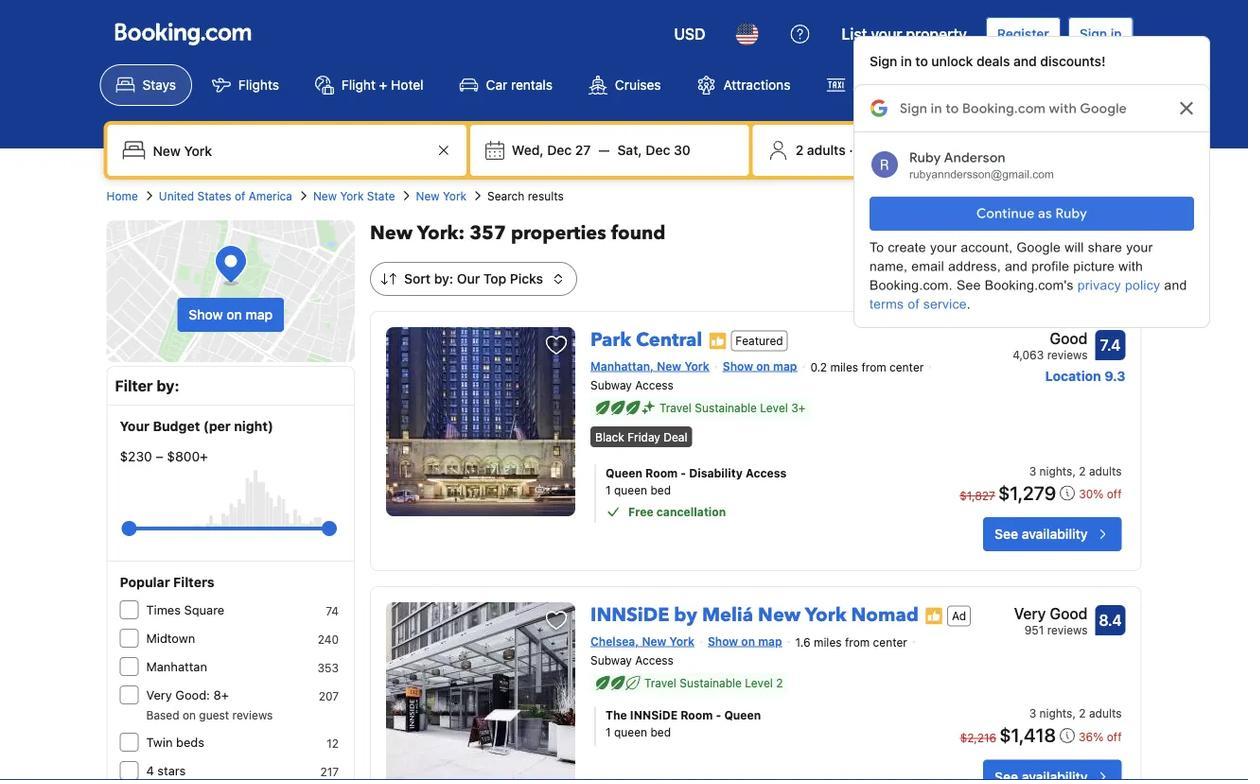 Task type: locate. For each thing, give the bounding box(es) containing it.
good left scored 8.4 element
[[1050, 605, 1088, 623]]

0 vertical spatial sign
[[1080, 26, 1108, 42]]

1 vertical spatial by:
[[157, 377, 180, 395]]

2 vertical spatial 1
[[606, 727, 611, 740]]

2 queen from the top
[[614, 727, 648, 740]]

off right 36%
[[1107, 731, 1122, 744]]

subway down the manhattan, on the top of page
[[591, 379, 632, 393]]

this property is part of our preferred partner program. it's committed to providing excellent service and good value. it'll pay us a higher commission if you make a booking. image
[[708, 332, 727, 351], [708, 332, 727, 351], [925, 607, 944, 626]]

usd button
[[663, 11, 717, 57]]

from down nomad
[[845, 636, 870, 650]]

adults inside button
[[807, 142, 846, 158]]

manhattan,
[[591, 360, 654, 373]]

reviews inside very good 951 reviews
[[1048, 624, 1088, 637]]

1 vertical spatial reviews
[[1048, 624, 1088, 637]]

from inside the 1.6 miles from center subway access
[[845, 636, 870, 650]]

free
[[629, 505, 654, 519]]

wed, dec 27 button
[[504, 133, 599, 168]]

very up based
[[146, 689, 172, 703]]

subway down 'chelsea,'
[[591, 655, 632, 668]]

sustainable down 0.2 miles from center subway access
[[695, 402, 757, 415]]

3 nights , 2 adults up 30%
[[1030, 465, 1122, 478]]

2 vertical spatial map
[[758, 635, 783, 648]]

booking.com image
[[115, 23, 251, 45]]

very inside very good 951 reviews
[[1014, 605, 1046, 623]]

1 vertical spatial show
[[723, 360, 754, 373]]

access inside queen room - disability access link
[[746, 467, 787, 480]]

very
[[1014, 605, 1046, 623], [146, 689, 172, 703]]

innside right the
[[630, 710, 678, 723]]

bed
[[651, 484, 671, 497], [651, 727, 671, 740]]

ad
[[952, 610, 967, 623]]

sustainable for central
[[695, 402, 757, 415]]

1 bed from the top
[[651, 484, 671, 497]]

adults up 30% off
[[1090, 465, 1122, 478]]

queen
[[614, 484, 648, 497], [614, 727, 648, 740]]

1 vertical spatial center
[[873, 636, 908, 650]]

new right 'chelsea,'
[[642, 635, 667, 648]]

2 vertical spatial show
[[708, 635, 739, 648]]

innside up chelsea, new york
[[591, 603, 670, 629]]

1 vertical spatial sign
[[870, 53, 898, 69]]

access down manhattan, new york
[[635, 379, 674, 393]]

353
[[318, 662, 339, 675]]

1 vertical spatial ,
[[1073, 708, 1076, 721]]

0 horizontal spatial sign
[[870, 53, 898, 69]]

new york state link
[[313, 187, 395, 204]]

center right 0.2
[[890, 361, 924, 374]]

car rentals
[[486, 77, 553, 93]]

york:
[[417, 221, 465, 247]]

0 vertical spatial queen
[[606, 467, 643, 480]]

this property is part of our preferred partner program. it's committed to providing excellent service and good value. it'll pay us a higher commission if you make a booking. image
[[925, 607, 944, 626]]

$1,418
[[1000, 725, 1057, 747]]

stars
[[157, 764, 186, 779]]

availability
[[1022, 527, 1088, 542]]

center for park central
[[890, 361, 924, 374]]

cruises
[[615, 77, 661, 93]]

dec left '30'
[[646, 142, 670, 158]]

sign in link
[[1069, 17, 1134, 51]]

park central image
[[386, 328, 576, 517]]

location
[[1046, 369, 1102, 384]]

see
[[995, 527, 1019, 542]]

queen inside 'the innside room - queen 1 queen bed'
[[725, 710, 761, 723]]

0 vertical spatial nights
[[1040, 465, 1073, 478]]

2 subway from the top
[[591, 655, 632, 668]]

sign up the airport taxis
[[870, 53, 898, 69]]

by: left our
[[434, 271, 454, 287]]

in right register
[[1111, 26, 1122, 42]]

based
[[146, 709, 179, 722]]

1 vertical spatial map
[[773, 360, 797, 373]]

1 queen bed
[[606, 484, 671, 497]]

queen up free at the right
[[614, 484, 648, 497]]

4,063
[[1013, 348, 1044, 362]]

1 vertical spatial from
[[845, 636, 870, 650]]

0 vertical spatial miles
[[831, 361, 859, 374]]

0 vertical spatial level
[[760, 402, 788, 415]]

queen down travel sustainable level 2
[[725, 710, 761, 723]]

74
[[326, 605, 339, 618]]

1 inside button
[[930, 142, 937, 158]]

flight + hotel link
[[299, 64, 440, 106]]

access inside the 1.6 miles from center subway access
[[635, 655, 674, 668]]

2 vertical spatial show on map
[[708, 635, 783, 648]]

miles right 1.6
[[814, 636, 842, 650]]

very good element
[[1014, 603, 1088, 626]]

sign up discounts!
[[1080, 26, 1108, 42]]

good
[[1050, 330, 1088, 348], [1050, 605, 1088, 623]]

room down travel sustainable level 2
[[681, 710, 713, 723]]

1 vertical spatial off
[[1107, 731, 1122, 744]]

0 horizontal spatial ·
[[849, 142, 853, 158]]

3 up the "$1,279"
[[1030, 465, 1037, 478]]

nights up $1,418
[[1040, 708, 1073, 721]]

0 vertical spatial access
[[635, 379, 674, 393]]

1 vertical spatial queen
[[614, 727, 648, 740]]

flights link
[[196, 64, 295, 106]]

access right disability
[[746, 467, 787, 480]]

1 vertical spatial level
[[745, 677, 773, 691]]

chelsea,
[[591, 635, 639, 648]]

new down state
[[370, 221, 413, 247]]

in left to
[[901, 53, 912, 69]]

1 vertical spatial access
[[746, 467, 787, 480]]

1 good from the top
[[1050, 330, 1088, 348]]

new
[[313, 189, 337, 203], [416, 189, 440, 203], [370, 221, 413, 247], [657, 360, 682, 373], [758, 603, 801, 629], [642, 635, 667, 648]]

0 horizontal spatial by:
[[157, 377, 180, 395]]

by:
[[434, 271, 454, 287], [157, 377, 180, 395]]

1 horizontal spatial ·
[[923, 142, 927, 158]]

york up york: at the top left
[[443, 189, 467, 203]]

1 down the
[[606, 727, 611, 740]]

list your property link
[[831, 11, 979, 57]]

0 vertical spatial by:
[[434, 271, 454, 287]]

bed down travel sustainable level 2
[[651, 727, 671, 740]]

square
[[184, 603, 225, 618]]

york
[[340, 189, 364, 203], [443, 189, 467, 203], [685, 360, 710, 373], [805, 603, 847, 629], [670, 635, 695, 648]]

flight + hotel
[[342, 77, 424, 93]]

0 horizontal spatial -
[[681, 467, 686, 480]]

3 for $1,418
[[1030, 708, 1037, 721]]

sustainable
[[695, 402, 757, 415], [680, 677, 742, 691]]

rentals
[[511, 77, 553, 93]]

sign for sign in to unlock deals and discounts!
[[870, 53, 898, 69]]

2 good from the top
[[1050, 605, 1088, 623]]

2 left 0
[[796, 142, 804, 158]]

show for park
[[723, 360, 754, 373]]

stays link
[[100, 64, 192, 106]]

0 vertical spatial queen
[[614, 484, 648, 497]]

8.4
[[1099, 612, 1122, 630]]

1 vertical spatial 3
[[1030, 708, 1037, 721]]

2 3 nights , 2 adults from the top
[[1030, 708, 1122, 721]]

reviews for on
[[232, 709, 273, 722]]

0 vertical spatial sustainable
[[695, 402, 757, 415]]

reviews right guest
[[232, 709, 273, 722]]

1 off from the top
[[1107, 488, 1122, 501]]

3
[[1030, 465, 1037, 478], [1030, 708, 1037, 721]]

room inside 'the innside room - queen 1 queen bed'
[[681, 710, 713, 723]]

1 horizontal spatial -
[[716, 710, 722, 723]]

0 horizontal spatial dec
[[547, 142, 572, 158]]

36%
[[1079, 731, 1104, 744]]

1 vertical spatial 1
[[606, 484, 611, 497]]

30
[[674, 142, 691, 158]]

1 vertical spatial very
[[146, 689, 172, 703]]

top
[[484, 271, 507, 287]]

discounts!
[[1041, 53, 1106, 69]]

1 vertical spatial in
[[901, 53, 912, 69]]

2 bed from the top
[[651, 727, 671, 740]]

new down central
[[657, 360, 682, 373]]

york inside innside by meliá new york nomad link
[[805, 603, 847, 629]]

unlock
[[932, 53, 973, 69]]

reviews right 951
[[1048, 624, 1088, 637]]

0 horizontal spatial queen
[[606, 467, 643, 480]]

black
[[595, 431, 625, 444]]

0 horizontal spatial room
[[646, 467, 678, 480]]

1 nights from the top
[[1040, 465, 1073, 478]]

0 vertical spatial adults
[[807, 142, 846, 158]]

dec left 27
[[547, 142, 572, 158]]

0 vertical spatial center
[[890, 361, 924, 374]]

room
[[646, 467, 678, 480], [681, 710, 713, 723]]

sort by: our top picks
[[404, 271, 543, 287]]

from inside 0.2 miles from center subway access
[[862, 361, 887, 374]]

york down by
[[670, 635, 695, 648]]

the innside room - queen 1 queen bed
[[606, 710, 761, 740]]

popular filters
[[120, 575, 214, 591]]

30%
[[1079, 488, 1104, 501]]

0 vertical spatial good
[[1050, 330, 1088, 348]]

1 horizontal spatial in
[[1111, 26, 1122, 42]]

0 vertical spatial innside
[[591, 603, 670, 629]]

travel sustainable level 3+
[[660, 402, 806, 415]]

queen down the
[[614, 727, 648, 740]]

2 vertical spatial access
[[635, 655, 674, 668]]

bed inside 'the innside room - queen 1 queen bed'
[[651, 727, 671, 740]]

level for by
[[745, 677, 773, 691]]

nights up the "$1,279"
[[1040, 465, 1073, 478]]

scored 7.4 element
[[1096, 330, 1126, 361]]

3+
[[792, 402, 806, 415]]

miles for park central
[[831, 361, 859, 374]]

2 off from the top
[[1107, 731, 1122, 744]]

- down travel sustainable level 2
[[716, 710, 722, 723]]

1 vertical spatial 3 nights , 2 adults
[[1030, 708, 1122, 721]]

1 3 nights , 2 adults from the top
[[1030, 465, 1122, 478]]

good 4,063 reviews
[[1013, 330, 1088, 362]]

show on map for park
[[723, 360, 797, 373]]

good inside very good 951 reviews
[[1050, 605, 1088, 623]]

1 vertical spatial queen
[[725, 710, 761, 723]]

new up 1.6
[[758, 603, 801, 629]]

travel up "deal" on the bottom of page
[[660, 402, 692, 415]]

0 vertical spatial 3 nights , 2 adults
[[1030, 465, 1122, 478]]

· right children
[[923, 142, 927, 158]]

1 vertical spatial -
[[716, 710, 722, 723]]

1 vertical spatial bed
[[651, 727, 671, 740]]

0 vertical spatial ,
[[1073, 465, 1076, 478]]

miles inside 0.2 miles from center subway access
[[831, 361, 859, 374]]

room up 1 queen bed
[[646, 467, 678, 480]]

1 vertical spatial sustainable
[[680, 677, 742, 691]]

0 vertical spatial map
[[246, 307, 273, 323]]

0 vertical spatial very
[[1014, 605, 1046, 623]]

2 , from the top
[[1073, 708, 1076, 721]]

1 vertical spatial adults
[[1090, 465, 1122, 478]]

1 vertical spatial nights
[[1040, 708, 1073, 721]]

reviews up location
[[1048, 348, 1088, 362]]

access inside 0.2 miles from center subway access
[[635, 379, 674, 393]]

subway inside the 1.6 miles from center subway access
[[591, 655, 632, 668]]

level
[[760, 402, 788, 415], [745, 677, 773, 691]]

good inside good 4,063 reviews
[[1050, 330, 1088, 348]]

1 vertical spatial innside
[[630, 710, 678, 723]]

3 nights , 2 adults up 36%
[[1030, 708, 1122, 721]]

0 vertical spatial 1
[[930, 142, 937, 158]]

1.6 miles from center subway access
[[591, 636, 908, 668]]

0 horizontal spatial in
[[901, 53, 912, 69]]

adults left 0
[[807, 142, 846, 158]]

from right 0.2
[[862, 361, 887, 374]]

0 vertical spatial reviews
[[1048, 348, 1088, 362]]

nights for $1,279
[[1040, 465, 1073, 478]]

2 vertical spatial adults
[[1090, 708, 1122, 721]]

1 down black
[[606, 484, 611, 497]]

0 vertical spatial 3
[[1030, 465, 1037, 478]]

show
[[189, 307, 223, 323], [723, 360, 754, 373], [708, 635, 739, 648]]

new york
[[416, 189, 467, 203]]

, for $1,279
[[1073, 465, 1076, 478]]

1 , from the top
[[1073, 465, 1076, 478]]

3 up $1,418
[[1030, 708, 1037, 721]]

1 subway from the top
[[591, 379, 632, 393]]

off right 30%
[[1107, 488, 1122, 501]]

times
[[146, 603, 181, 618]]

good up location
[[1050, 330, 1088, 348]]

1 3 from the top
[[1030, 465, 1037, 478]]

2 nights from the top
[[1040, 708, 1073, 721]]

1 horizontal spatial by:
[[434, 271, 454, 287]]

1 horizontal spatial queen
[[725, 710, 761, 723]]

travel for central
[[660, 402, 692, 415]]

center
[[890, 361, 924, 374], [873, 636, 908, 650]]

search results
[[488, 189, 564, 203]]

queen up 1 queen bed
[[606, 467, 643, 480]]

center inside 0.2 miles from center subway access
[[890, 361, 924, 374]]

subway for innside
[[591, 655, 632, 668]]

attractions
[[724, 77, 791, 93]]

new inside search results updated. new york: 357 properties found. element
[[370, 221, 413, 247]]

0 vertical spatial bed
[[651, 484, 671, 497]]

your budget (per night)
[[120, 419, 273, 435]]

travel
[[660, 402, 692, 415], [645, 677, 677, 691]]

night)
[[234, 419, 273, 435]]

by: right filter
[[157, 377, 180, 395]]

2 vertical spatial reviews
[[232, 709, 273, 722]]

1 vertical spatial good
[[1050, 605, 1088, 623]]

based on guest reviews
[[146, 709, 273, 722]]

very up 951
[[1014, 605, 1046, 623]]

america
[[249, 189, 292, 203]]

miles right 0.2
[[831, 361, 859, 374]]

deal
[[664, 431, 688, 444]]

wed, dec 27 — sat, dec 30
[[512, 142, 691, 158]]

nomad
[[852, 603, 919, 629]]

york inside new york link
[[443, 189, 467, 203]]

1 horizontal spatial sign
[[1080, 26, 1108, 42]]

adults for $1,279
[[1090, 465, 1122, 478]]

level up the innside room - queen link
[[745, 677, 773, 691]]

group
[[129, 514, 329, 544]]

3 nights , 2 adults for $1,418
[[1030, 708, 1122, 721]]

map for park
[[773, 360, 797, 373]]

4
[[146, 764, 154, 779]]

· left 0
[[849, 142, 853, 158]]

0 horizontal spatial very
[[146, 689, 172, 703]]

center down nomad
[[873, 636, 908, 650]]

0 vertical spatial off
[[1107, 488, 1122, 501]]

search
[[488, 189, 525, 203]]

1 horizontal spatial room
[[681, 710, 713, 723]]

york up 1.6
[[805, 603, 847, 629]]

2 up the innside room - queen link
[[776, 677, 783, 691]]

0 vertical spatial show
[[189, 307, 223, 323]]

united
[[159, 189, 194, 203]]

car
[[486, 77, 508, 93]]

1 inside 'the innside room - queen 1 queen bed'
[[606, 727, 611, 740]]

show on map inside button
[[189, 307, 273, 323]]

reviews inside good 4,063 reviews
[[1048, 348, 1088, 362]]

1 vertical spatial miles
[[814, 636, 842, 650]]

subway inside 0.2 miles from center subway access
[[591, 379, 632, 393]]

adults up 36% off
[[1090, 708, 1122, 721]]

1 horizontal spatial dec
[[646, 142, 670, 158]]

search results updated. new york: 357 properties found. element
[[370, 221, 1142, 247]]

filters
[[173, 575, 214, 591]]

level left 3+
[[760, 402, 788, 415]]

your
[[871, 25, 903, 43]]

bed up free cancellation
[[651, 484, 671, 497]]

stays
[[142, 77, 176, 93]]

from for innside by meliá new york nomad
[[845, 636, 870, 650]]

new right america
[[313, 189, 337, 203]]

register
[[998, 26, 1050, 42]]

- left disability
[[681, 467, 686, 480]]

access down chelsea, new york
[[635, 655, 674, 668]]

queen
[[606, 467, 643, 480], [725, 710, 761, 723]]

2 3 from the top
[[1030, 708, 1037, 721]]

0 vertical spatial from
[[862, 361, 887, 374]]

1 left room at the right of page
[[930, 142, 937, 158]]

1 vertical spatial show on map
[[723, 360, 797, 373]]

miles for innside by meliá new york nomad
[[814, 636, 842, 650]]

0 vertical spatial in
[[1111, 26, 1122, 42]]

free cancellation
[[629, 505, 726, 519]]

nights for $1,418
[[1040, 708, 1073, 721]]

0 vertical spatial show on map
[[189, 307, 273, 323]]

1 vertical spatial subway
[[591, 655, 632, 668]]

center inside the 1.6 miles from center subway access
[[873, 636, 908, 650]]

york left state
[[340, 189, 364, 203]]

0 vertical spatial subway
[[591, 379, 632, 393]]

property
[[906, 25, 967, 43]]

7.4
[[1101, 337, 1121, 355]]

1 vertical spatial room
[[681, 710, 713, 723]]

sustainable up 'the innside room - queen 1 queen bed'
[[680, 677, 742, 691]]

miles inside the 1.6 miles from center subway access
[[814, 636, 842, 650]]

new up york: at the top left
[[416, 189, 440, 203]]

flight
[[342, 77, 376, 93]]

1 vertical spatial travel
[[645, 677, 677, 691]]

midtown
[[146, 632, 195, 646]]

0 vertical spatial travel
[[660, 402, 692, 415]]

reviews
[[1048, 348, 1088, 362], [1048, 624, 1088, 637], [232, 709, 273, 722]]

travel down chelsea, new york
[[645, 677, 677, 691]]

1 horizontal spatial very
[[1014, 605, 1046, 623]]



Task type: vqa. For each thing, say whether or not it's contained in the screenshot.
bottommost queen
yes



Task type: describe. For each thing, give the bounding box(es) containing it.
disability
[[689, 467, 743, 480]]

popular
[[120, 575, 170, 591]]

sign in
[[1080, 26, 1122, 42]]

manhattan, new york
[[591, 360, 710, 373]]

travel for by
[[645, 677, 677, 691]]

2 · from the left
[[923, 142, 927, 158]]

filter
[[115, 377, 153, 395]]

show on map for innside
[[708, 635, 783, 648]]

guest
[[199, 709, 229, 722]]

this property is part of our preferred partner program. it's committed to providing excellent service and good value. it'll pay us a higher commission if you make a booking. image for central
[[708, 332, 727, 351]]

off for $1,279
[[1107, 488, 1122, 501]]

location 9.3
[[1046, 369, 1126, 384]]

on inside button
[[227, 307, 242, 323]]

very for good:
[[146, 689, 172, 703]]

207
[[319, 690, 339, 703]]

—
[[599, 142, 610, 158]]

sat, dec 30 button
[[610, 133, 698, 168]]

twin beds
[[146, 736, 204, 750]]

Where are you going? field
[[145, 133, 432, 168]]

airport taxis link
[[811, 64, 944, 106]]

times square
[[146, 603, 225, 618]]

park
[[591, 328, 631, 354]]

$230
[[120, 449, 152, 465]]

+
[[379, 77, 388, 93]]

12
[[327, 737, 339, 751]]

2 dec from the left
[[646, 142, 670, 158]]

map for innside
[[758, 635, 783, 648]]

innside by meliá new york nomad image
[[386, 603, 576, 781]]

0 vertical spatial -
[[681, 467, 686, 480]]

york down central
[[685, 360, 710, 373]]

and
[[1014, 53, 1037, 69]]

0.2
[[811, 361, 827, 374]]

to
[[916, 53, 928, 69]]

properties
[[511, 221, 607, 247]]

1 · from the left
[[849, 142, 853, 158]]

new york: 357 properties found
[[370, 221, 666, 247]]

filter by:
[[115, 377, 180, 395]]

3 nights , 2 adults for $1,279
[[1030, 465, 1122, 478]]

room
[[940, 142, 972, 158]]

$800+
[[167, 449, 208, 465]]

innside inside 'the innside room - queen 1 queen bed'
[[630, 710, 678, 723]]

reviews for good
[[1048, 624, 1088, 637]]

very for good
[[1014, 605, 1046, 623]]

cancellation
[[657, 505, 726, 519]]

1.6
[[796, 636, 811, 650]]

2 up 36%
[[1079, 708, 1086, 721]]

good element
[[1013, 328, 1088, 350]]

(per
[[203, 419, 231, 435]]

airport
[[853, 77, 896, 93]]

in for sign in
[[1111, 26, 1122, 42]]

your
[[120, 419, 150, 435]]

map inside button
[[246, 307, 273, 323]]

access for central
[[635, 379, 674, 393]]

register link
[[986, 17, 1061, 51]]

show inside button
[[189, 307, 223, 323]]

- inside 'the innside room - queen 1 queen bed'
[[716, 710, 722, 723]]

york inside new york state link
[[340, 189, 364, 203]]

$230 – $800+
[[120, 449, 208, 465]]

off for $1,418
[[1107, 731, 1122, 744]]

united states of america
[[159, 189, 292, 203]]

0 vertical spatial room
[[646, 467, 678, 480]]

airport taxis
[[853, 77, 928, 93]]

adults for $1,418
[[1090, 708, 1122, 721]]

in for sign in to unlock deals and discounts!
[[901, 53, 912, 69]]

our
[[457, 271, 480, 287]]

level for central
[[760, 402, 788, 415]]

home link
[[106, 187, 138, 204]]

36% off
[[1079, 731, 1122, 744]]

217
[[320, 766, 339, 779]]

the
[[606, 710, 627, 723]]

show for innside
[[708, 635, 739, 648]]

, for $1,418
[[1073, 708, 1076, 721]]

$2,216
[[961, 732, 997, 746]]

3 for $1,279
[[1030, 465, 1037, 478]]

friday
[[628, 431, 661, 444]]

park central
[[591, 328, 703, 354]]

new inside innside by meliá new york nomad link
[[758, 603, 801, 629]]

subway for park
[[591, 379, 632, 393]]

queen room - disability access link
[[606, 465, 926, 482]]

951
[[1025, 624, 1044, 637]]

4 stars
[[146, 764, 186, 779]]

center for innside by meliá new york nomad
[[873, 636, 908, 650]]

2 up 30%
[[1079, 465, 1086, 478]]

deals
[[977, 53, 1010, 69]]

2 inside button
[[796, 142, 804, 158]]

0
[[857, 142, 865, 158]]

$1,827
[[960, 489, 996, 503]]

sign in to unlock deals and discounts!
[[870, 53, 1106, 69]]

$1,279
[[999, 482, 1057, 504]]

from for park central
[[862, 361, 887, 374]]

flights
[[238, 77, 279, 93]]

new york state
[[313, 189, 395, 203]]

sign for sign in
[[1080, 26, 1108, 42]]

the innside room - queen link
[[606, 708, 926, 725]]

results
[[528, 189, 564, 203]]

taxis
[[899, 77, 928, 93]]

list
[[842, 25, 867, 43]]

this property is part of our preferred partner program. it's committed to providing excellent service and good value. it'll pay us a higher commission if you make a booking. image for by
[[925, 607, 944, 626]]

new inside new york link
[[416, 189, 440, 203]]

beds
[[176, 736, 204, 750]]

1 dec from the left
[[547, 142, 572, 158]]

scored 8.4 element
[[1096, 606, 1126, 636]]

queen room - disability access
[[606, 467, 787, 480]]

sustainable for by
[[680, 677, 742, 691]]

access for by
[[635, 655, 674, 668]]

queen inside 'the innside room - queen 1 queen bed'
[[614, 727, 648, 740]]

sat,
[[618, 142, 642, 158]]

by: for filter
[[157, 377, 180, 395]]

new inside new york state link
[[313, 189, 337, 203]]

1 queen from the top
[[614, 484, 648, 497]]

very good: 8+
[[146, 689, 229, 703]]

0.2 miles from center subway access
[[591, 361, 924, 393]]

found
[[611, 221, 666, 247]]

innside by meliá new york nomad link
[[591, 595, 919, 629]]

2 adults · 0 children · 1 room
[[796, 142, 972, 158]]

by: for sort
[[434, 271, 454, 287]]

twin
[[146, 736, 173, 750]]

wed,
[[512, 142, 544, 158]]



